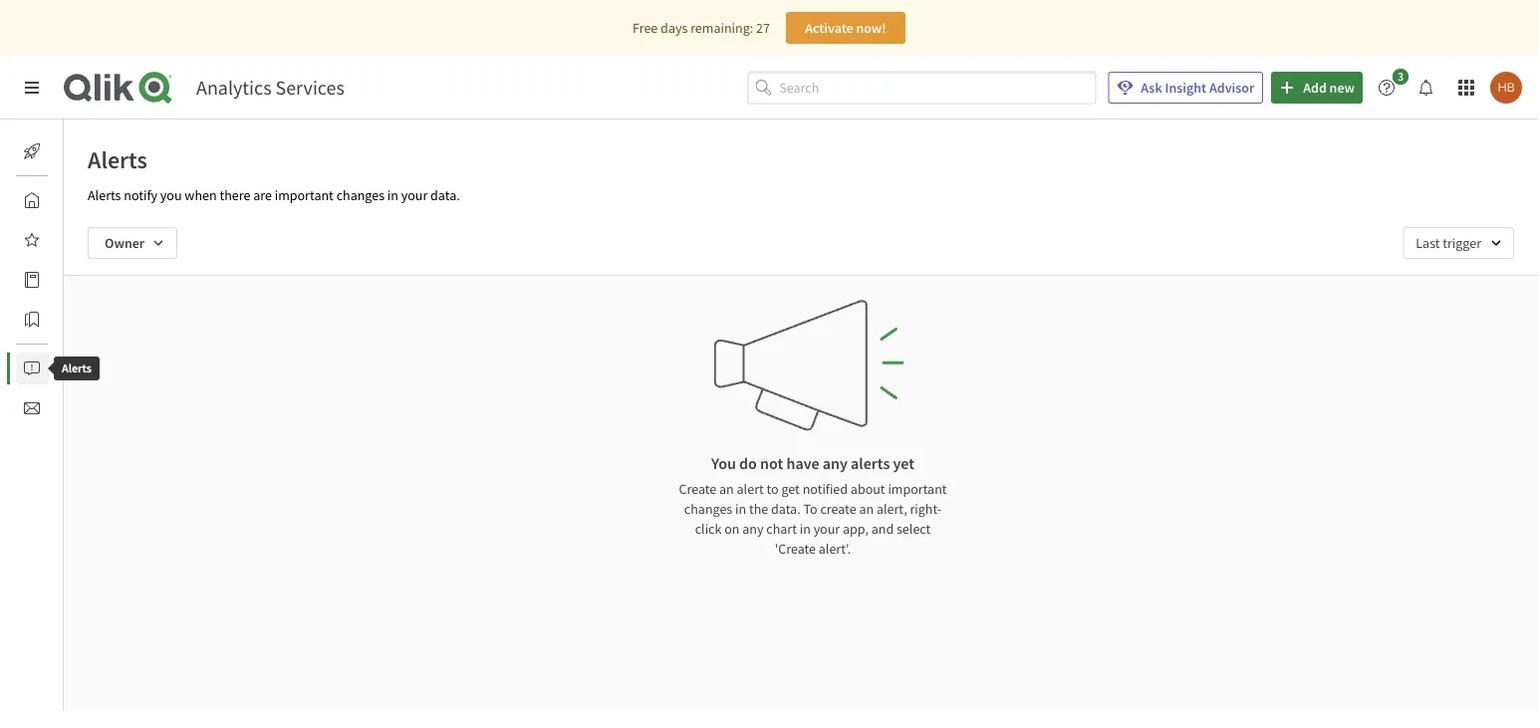 Task type: vqa. For each thing, say whether or not it's contained in the screenshot.
rightmost the in
yes



Task type: locate. For each thing, give the bounding box(es) containing it.
0 horizontal spatial changes
[[336, 186, 385, 204]]

free days remaining: 27
[[633, 19, 770, 37]]

filters region
[[64, 211, 1539, 275]]

important up 'right-' in the right bottom of the page
[[888, 480, 947, 498]]

getting started image
[[24, 144, 40, 159]]

create
[[679, 480, 717, 498]]

alerts
[[88, 144, 147, 174], [88, 186, 121, 204], [64, 360, 97, 378]]

yet
[[893, 453, 915, 473]]

important
[[275, 186, 334, 204], [888, 480, 947, 498]]

1 horizontal spatial data.
[[771, 500, 801, 518]]

any up 'notified'
[[823, 453, 848, 473]]

1 horizontal spatial your
[[814, 520, 840, 538]]

2 vertical spatial in
[[800, 520, 811, 538]]

changes right are
[[336, 186, 385, 204]]

0 vertical spatial changes
[[336, 186, 385, 204]]

any down the
[[743, 520, 764, 538]]

about
[[851, 480, 886, 498]]

1 horizontal spatial important
[[888, 480, 947, 498]]

1 vertical spatial changes
[[684, 500, 733, 518]]

activate
[[805, 19, 854, 37]]

1 vertical spatial an
[[859, 500, 874, 518]]

data.
[[431, 186, 460, 204], [771, 500, 801, 518]]

important right are
[[275, 186, 334, 204]]

an left the alert
[[720, 480, 734, 498]]

0 vertical spatial data.
[[431, 186, 460, 204]]

changes up click
[[684, 500, 733, 518]]

not
[[760, 453, 784, 473]]

click
[[695, 520, 722, 538]]

0 horizontal spatial in
[[387, 186, 399, 204]]

searchbar element
[[748, 71, 1096, 104]]

0 vertical spatial important
[[275, 186, 334, 204]]

1 vertical spatial any
[[743, 520, 764, 538]]

add new
[[1304, 79, 1355, 97]]

last trigger
[[1416, 234, 1482, 252]]

your
[[401, 186, 428, 204], [814, 520, 840, 538]]

there
[[220, 186, 250, 204]]

2 vertical spatial alerts
[[64, 360, 97, 378]]

subscriptions image
[[24, 401, 40, 417]]

an down about
[[859, 500, 874, 518]]

1 vertical spatial important
[[888, 480, 947, 498]]

alerts link
[[16, 353, 97, 385]]

0 horizontal spatial any
[[743, 520, 764, 538]]

0 horizontal spatial important
[[275, 186, 334, 204]]

right-
[[910, 500, 942, 518]]

chart
[[767, 520, 797, 538]]

activate now!
[[805, 19, 887, 37]]

notify
[[124, 186, 158, 204]]

changes
[[336, 186, 385, 204], [684, 500, 733, 518]]

alerts inside navigation pane element
[[64, 360, 97, 378]]

alerts up notify
[[88, 144, 147, 174]]

in
[[387, 186, 399, 204], [735, 500, 747, 518], [800, 520, 811, 538]]

2 horizontal spatial in
[[800, 520, 811, 538]]

services
[[276, 75, 345, 100]]

any
[[823, 453, 848, 473], [743, 520, 764, 538]]

alert
[[737, 480, 764, 498]]

select
[[897, 520, 931, 538]]

alerts
[[851, 453, 890, 473]]

1 horizontal spatial changes
[[684, 500, 733, 518]]

alerts right the alerts image
[[64, 360, 97, 378]]

remaining:
[[691, 19, 754, 37]]

1 vertical spatial data.
[[771, 500, 801, 518]]

0 vertical spatial your
[[401, 186, 428, 204]]

open sidebar menu image
[[24, 80, 40, 96]]

0 vertical spatial in
[[387, 186, 399, 204]]

alerts left notify
[[88, 186, 121, 204]]

notified
[[803, 480, 848, 498]]

an
[[720, 480, 734, 498], [859, 500, 874, 518]]

analytics services element
[[196, 75, 345, 100]]

app,
[[843, 520, 869, 538]]

howard brown image
[[1491, 72, 1523, 104]]

1 horizontal spatial any
[[823, 453, 848, 473]]

27
[[756, 19, 770, 37]]

advisor
[[1210, 79, 1255, 97]]

1 horizontal spatial in
[[735, 500, 747, 518]]

your inside you do not have any alerts yet create an alert to get notified about important changes in the data. to create an alert, right- click on any chart in your app, and select 'create alert'.
[[814, 520, 840, 538]]

1 vertical spatial your
[[814, 520, 840, 538]]

changes inside you do not have any alerts yet create an alert to get notified about important changes in the data. to create an alert, right- click on any chart in your app, and select 'create alert'.
[[684, 500, 733, 518]]

you do not have any alerts yet create an alert to get notified about important changes in the data. to create an alert, right- click on any chart in your app, and select 'create alert'.
[[679, 453, 947, 558]]

0 vertical spatial an
[[720, 480, 734, 498]]

when
[[185, 186, 217, 204]]

do
[[739, 453, 757, 473]]



Task type: describe. For each thing, give the bounding box(es) containing it.
insight
[[1165, 79, 1207, 97]]

new
[[1330, 79, 1355, 97]]

ask
[[1141, 79, 1163, 97]]

data. inside you do not have any alerts yet create an alert to get notified about important changes in the data. to create an alert, right- click on any chart in your app, and select 'create alert'.
[[771, 500, 801, 518]]

ask insight advisor button
[[1108, 72, 1264, 104]]

you
[[711, 453, 736, 473]]

owner button
[[88, 227, 177, 259]]

add
[[1304, 79, 1327, 97]]

catalog
[[64, 271, 108, 289]]

you
[[160, 186, 182, 204]]

1 vertical spatial in
[[735, 500, 747, 518]]

Last trigger field
[[1403, 227, 1515, 259]]

last
[[1416, 234, 1440, 252]]

0 horizontal spatial your
[[401, 186, 428, 204]]

trigger
[[1443, 234, 1482, 252]]

0 horizontal spatial data.
[[431, 186, 460, 204]]

home link
[[16, 184, 99, 216]]

collections image
[[24, 312, 40, 328]]

ask insight advisor
[[1141, 79, 1255, 97]]

days
[[661, 19, 688, 37]]

important inside you do not have any alerts yet create an alert to get notified about important changes in the data. to create an alert, right- click on any chart in your app, and select 'create alert'.
[[888, 480, 947, 498]]

analytics
[[196, 75, 272, 100]]

to
[[767, 480, 779, 498]]

and
[[872, 520, 894, 538]]

'create
[[775, 540, 816, 558]]

1 vertical spatial alerts
[[88, 186, 121, 204]]

to
[[804, 500, 818, 518]]

the
[[749, 500, 769, 518]]

have
[[787, 453, 820, 473]]

favorites image
[[24, 232, 40, 248]]

analytics services
[[196, 75, 345, 100]]

on
[[725, 520, 740, 538]]

free
[[633, 19, 658, 37]]

are
[[253, 186, 272, 204]]

now!
[[856, 19, 887, 37]]

add new button
[[1272, 72, 1363, 104]]

alert,
[[877, 500, 907, 518]]

activate now! link
[[786, 12, 906, 44]]

1 horizontal spatial an
[[859, 500, 874, 518]]

owner
[[105, 234, 145, 252]]

0 vertical spatial any
[[823, 453, 848, 473]]

alerts image
[[24, 361, 40, 377]]

create
[[821, 500, 857, 518]]

get
[[782, 480, 800, 498]]

alert'.
[[819, 540, 851, 558]]

0 horizontal spatial an
[[720, 480, 734, 498]]

Search text field
[[780, 71, 1096, 104]]

home
[[64, 191, 99, 209]]

0 vertical spatial alerts
[[88, 144, 147, 174]]

3 button
[[1371, 69, 1415, 104]]

navigation pane element
[[0, 128, 108, 432]]

catalog link
[[16, 264, 108, 296]]

alerts notify you when there are important changes in your data.
[[88, 186, 460, 204]]

3
[[1398, 69, 1404, 84]]



